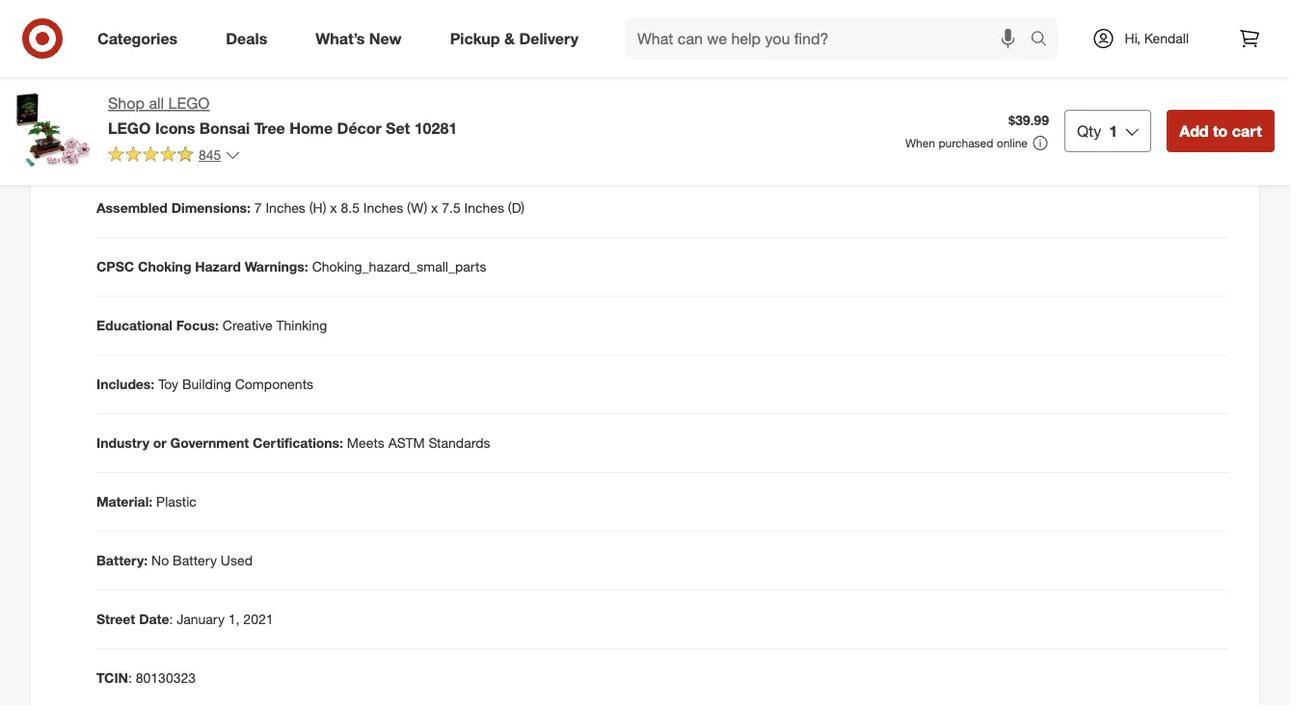 Task type: describe. For each thing, give the bounding box(es) containing it.
categories link
[[81, 17, 202, 60]]

2 inches from the left
[[363, 199, 403, 216]]

bonsai
[[199, 118, 250, 137]]

1,
[[228, 611, 240, 628]]

or
[[153, 435, 166, 452]]

image of lego icons bonsai tree home décor set 10281 image
[[15, 93, 93, 170]]

&
[[504, 29, 515, 48]]

cpsc
[[96, 258, 134, 275]]

cart
[[1232, 122, 1262, 140]]

all
[[149, 94, 164, 113]]

specifications
[[96, 31, 220, 53]]

certifications:
[[253, 435, 343, 452]]

battery
[[173, 552, 217, 569]]

focus:
[[176, 317, 219, 334]]

industry
[[96, 435, 149, 452]]

and
[[257, 141, 280, 158]]

1 horizontal spatial :
[[169, 611, 173, 628]]

What can we help you find? suggestions appear below search field
[[626, 17, 1035, 60]]

icons
[[155, 118, 195, 137]]

suggested age: 18 years and up
[[96, 141, 301, 158]]

up
[[284, 141, 301, 158]]

shop
[[108, 94, 145, 113]]

battery:
[[96, 552, 148, 569]]

specifications button
[[46, 12, 1244, 73]]

online
[[997, 136, 1028, 150]]

january
[[177, 611, 225, 628]]

search
[[1022, 31, 1068, 50]]

7.5
[[442, 199, 461, 216]]

choking
[[138, 258, 191, 275]]

thinking
[[276, 317, 327, 334]]

new
[[369, 29, 402, 48]]

of
[[151, 82, 164, 99]]

home
[[290, 118, 333, 137]]

10281
[[414, 118, 457, 137]]

educational
[[96, 317, 173, 334]]

(h)
[[309, 199, 326, 216]]

creative
[[223, 317, 273, 334]]

number of pieces: 878
[[96, 82, 241, 99]]

suggested
[[96, 141, 165, 158]]

1 inches from the left
[[266, 199, 306, 216]]

what's
[[316, 29, 365, 48]]

pickup & delivery link
[[434, 17, 603, 60]]

tree
[[254, 118, 285, 137]]

what's new
[[316, 29, 402, 48]]

when purchased online
[[905, 136, 1028, 150]]

includes: toy building components
[[96, 376, 313, 393]]

date
[[139, 611, 169, 628]]

add to cart button
[[1167, 110, 1275, 152]]

2 x from the left
[[431, 199, 438, 216]]

set
[[386, 118, 410, 137]]

80130323
[[136, 670, 196, 687]]

no
[[151, 552, 169, 569]]

to
[[1213, 122, 1228, 140]]

what's new link
[[299, 17, 426, 60]]

purchased
[[939, 136, 994, 150]]

hi, kendall
[[1125, 30, 1189, 47]]

8.5
[[341, 199, 360, 216]]

street
[[96, 611, 135, 628]]

toy
[[158, 376, 179, 393]]

material: plastic
[[96, 494, 197, 510]]

pickup
[[450, 29, 500, 48]]

hazard
[[195, 258, 241, 275]]



Task type: vqa. For each thing, say whether or not it's contained in the screenshot.
$84.99
no



Task type: locate. For each thing, give the bounding box(es) containing it.
1 vertical spatial lego
[[108, 118, 151, 137]]

1 horizontal spatial inches
[[363, 199, 403, 216]]

0 horizontal spatial x
[[330, 199, 337, 216]]

tcin : 80130323
[[96, 670, 196, 687]]

1
[[1109, 122, 1118, 140]]

assembled
[[96, 199, 168, 216]]

2 horizontal spatial inches
[[464, 199, 504, 216]]

warnings:
[[245, 258, 308, 275]]

deals
[[226, 29, 267, 48]]

1 vertical spatial :
[[128, 670, 132, 687]]

kendall
[[1144, 30, 1189, 47]]

qty 1
[[1077, 122, 1118, 140]]

delivery
[[519, 29, 579, 48]]

battery: no battery used
[[96, 552, 253, 569]]

government
[[170, 435, 249, 452]]

pickup & delivery
[[450, 29, 579, 48]]

1 horizontal spatial lego
[[168, 94, 210, 113]]

standards
[[429, 435, 490, 452]]

inches left (d)
[[464, 199, 504, 216]]

1 x from the left
[[330, 199, 337, 216]]

18
[[202, 141, 217, 158]]

décor
[[337, 118, 381, 137]]

categories
[[97, 29, 178, 48]]

components
[[235, 376, 313, 393]]

includes:
[[96, 376, 155, 393]]

$39.99
[[1009, 112, 1049, 129]]

inches right 7
[[266, 199, 306, 216]]

years
[[220, 141, 253, 158]]

search button
[[1022, 17, 1068, 64]]

0 horizontal spatial :
[[128, 670, 132, 687]]

hi,
[[1125, 30, 1141, 47]]

add to cart
[[1180, 122, 1262, 140]]

1 horizontal spatial x
[[431, 199, 438, 216]]

qty
[[1077, 122, 1102, 140]]

deals link
[[209, 17, 291, 60]]

educational focus: creative thinking
[[96, 317, 327, 334]]

845
[[199, 146, 221, 163]]

7
[[254, 199, 262, 216]]

building
[[182, 376, 231, 393]]

number
[[96, 82, 148, 99]]

2021
[[243, 611, 273, 628]]

lego
[[168, 94, 210, 113], [108, 118, 151, 137]]

: left "january"
[[169, 611, 173, 628]]

pieces:
[[168, 82, 215, 99]]

lego up suggested
[[108, 118, 151, 137]]

dimensions:
[[171, 199, 251, 216]]

(d)
[[508, 199, 525, 216]]

845 link
[[108, 145, 240, 168]]

industry or government certifications: meets astm standards
[[96, 435, 490, 452]]

material:
[[96, 494, 153, 510]]

tcin
[[96, 670, 128, 687]]

meets
[[347, 435, 385, 452]]

:
[[169, 611, 173, 628], [128, 670, 132, 687]]

assembled dimensions: 7 inches (h) x 8.5 inches (w) x 7.5 inches (d)
[[96, 199, 525, 216]]

878
[[218, 82, 241, 99]]

inches right 8.5
[[363, 199, 403, 216]]

x
[[330, 199, 337, 216], [431, 199, 438, 216]]

0 vertical spatial :
[[169, 611, 173, 628]]

when
[[905, 136, 935, 150]]

x left 7.5
[[431, 199, 438, 216]]

: left 80130323
[[128, 670, 132, 687]]

plastic
[[156, 494, 197, 510]]

0 horizontal spatial lego
[[108, 118, 151, 137]]

add
[[1180, 122, 1209, 140]]

cpsc choking hazard warnings: choking_hazard_small_parts
[[96, 258, 487, 275]]

0 horizontal spatial inches
[[266, 199, 306, 216]]

choking_hazard_small_parts
[[312, 258, 487, 275]]

x right the (h)
[[330, 199, 337, 216]]

3 inches from the left
[[464, 199, 504, 216]]

inches
[[266, 199, 306, 216], [363, 199, 403, 216], [464, 199, 504, 216]]

(w)
[[407, 199, 427, 216]]

shop all lego lego icons bonsai tree home décor set 10281
[[108, 94, 457, 137]]

age:
[[169, 141, 198, 158]]

lego up icons
[[168, 94, 210, 113]]

astm
[[388, 435, 425, 452]]

street date : january 1, 2021
[[96, 611, 273, 628]]

0 vertical spatial lego
[[168, 94, 210, 113]]



